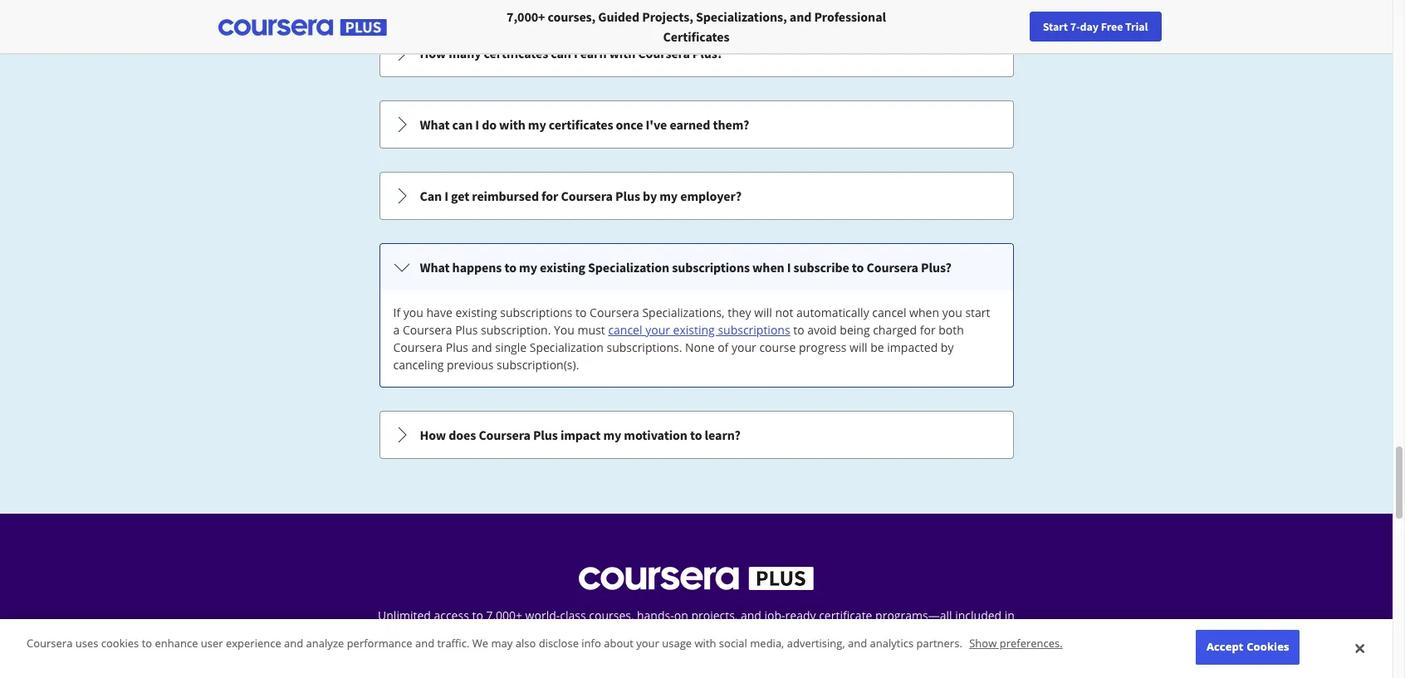 Task type: locate. For each thing, give the bounding box(es) containing it.
list item
[[379, 0, 1014, 6]]

for right reimbursed
[[542, 188, 559, 204]]

specialization down "you"
[[530, 340, 604, 356]]

included
[[955, 608, 1002, 624]]

how many certificates can i earn with coursera plus? button
[[380, 30, 1013, 76]]

about
[[604, 637, 634, 652]]

coursera plus image
[[218, 19, 387, 36], [579, 567, 814, 591]]

for
[[542, 188, 559, 204], [920, 322, 936, 338]]

and left professional
[[790, 8, 812, 25]]

when
[[753, 259, 785, 276], [910, 305, 940, 321]]

1 horizontal spatial by
[[941, 340, 954, 356]]

7,000+ inside unlimited access to 7,000+ world-class courses, hands-on projects, and job-ready certificate programs—all included in your subscription $59 /month, cancel anytime
[[486, 608, 522, 624]]

be
[[871, 340, 884, 356]]

traffic.
[[437, 637, 470, 652]]

by
[[643, 188, 657, 204], [941, 340, 954, 356]]

None search field
[[228, 10, 627, 44]]

can left do in the top left of the page
[[452, 116, 473, 133]]

1 horizontal spatial existing
[[540, 259, 586, 276]]

subscriptions down they
[[718, 322, 791, 338]]

0 vertical spatial existing
[[540, 259, 586, 276]]

show preferences. link
[[970, 637, 1063, 652]]

what for what happens to my existing specialization subscriptions when i subscribe to coursera plus?
[[420, 259, 450, 276]]

0 vertical spatial what
[[420, 116, 450, 133]]

0 horizontal spatial cancel
[[608, 322, 643, 338]]

2 you from the left
[[943, 305, 963, 321]]

0 horizontal spatial will
[[754, 305, 772, 321]]

courses, up about
[[589, 608, 634, 624]]

by left employer?
[[643, 188, 657, 204]]

my right do in the top left of the page
[[528, 116, 546, 133]]

list
[[378, 0, 1016, 461]]

coursera plus image for unlimited access to 7,000+ world-class courses, hands-on projects, and job-ready certificate programs—all included in your subscription
[[579, 567, 814, 591]]

0 horizontal spatial when
[[753, 259, 785, 276]]

enhance
[[155, 637, 198, 652]]

0 vertical spatial specialization
[[588, 259, 670, 276]]

0 vertical spatial can
[[551, 45, 571, 61]]

accept cookies
[[1207, 640, 1290, 655]]

subscription(s).
[[497, 357, 579, 373]]

certificates
[[484, 45, 548, 61], [549, 116, 613, 133]]

specializations, up cancel your existing subscriptions
[[642, 305, 725, 321]]

coursera up canceling
[[393, 340, 443, 356]]

and
[[790, 8, 812, 25], [472, 340, 492, 356], [741, 608, 762, 624], [284, 637, 303, 652], [415, 637, 435, 652], [848, 637, 867, 652]]

with left social
[[695, 637, 716, 652]]

0 vertical spatial coursera plus image
[[218, 19, 387, 36]]

existing right the have
[[456, 305, 497, 321]]

plus inside how does coursera plus impact my motivation to learn? dropdown button
[[533, 427, 558, 444]]

0 vertical spatial how
[[420, 45, 446, 61]]

1 how from the top
[[420, 45, 446, 61]]

0 vertical spatial specializations,
[[696, 8, 787, 25]]

to inside 'to avoid being charged for both coursera plus and single specialization subscriptions. none of your course progress will be impacted by canceling previous subscription(s).'
[[794, 322, 805, 338]]

1 vertical spatial how
[[420, 427, 446, 444]]

will
[[754, 305, 772, 321], [850, 340, 868, 356]]

does
[[449, 427, 476, 444]]

0 horizontal spatial for
[[542, 188, 559, 204]]

and left the analyze
[[284, 637, 303, 652]]

to down not
[[794, 322, 805, 338]]

certificates right many
[[484, 45, 548, 61]]

start
[[966, 305, 991, 321]]

1 vertical spatial with
[[499, 116, 526, 133]]

1 vertical spatial plus?
[[921, 259, 952, 276]]

cancel up subscriptions.
[[608, 322, 643, 338]]

1 horizontal spatial plus?
[[921, 259, 952, 276]]

subscribe
[[794, 259, 850, 276]]

how for how does coursera plus impact my motivation to learn?
[[420, 427, 446, 444]]

professional
[[814, 8, 886, 25]]

1 horizontal spatial for
[[920, 322, 936, 338]]

to inside unlimited access to 7,000+ world-class courses, hands-on projects, and job-ready certificate programs—all included in your subscription $59 /month, cancel anytime
[[472, 608, 483, 624]]

coursera
[[638, 45, 690, 61], [561, 188, 613, 204], [867, 259, 919, 276], [590, 305, 639, 321], [403, 322, 452, 338], [393, 340, 443, 356], [479, 427, 531, 444], [27, 637, 73, 652]]

coursera right does
[[479, 427, 531, 444]]

your down hands-
[[649, 626, 674, 641]]

and inside unlimited access to 7,000+ world-class courses, hands-on projects, and job-ready certificate programs—all included in your subscription $59 /month, cancel anytime
[[741, 608, 762, 624]]

coursera up the charged
[[867, 259, 919, 276]]

how does coursera plus impact my motivation to learn? button
[[380, 412, 1013, 459]]

0 vertical spatial 7,000+
[[507, 8, 545, 25]]

1 vertical spatial courses,
[[589, 608, 634, 624]]

subscriptions inside dropdown button
[[672, 259, 750, 276]]

for inside 'to avoid being charged for both coursera plus and single specialization subscriptions. none of your course progress will be impacted by canceling previous subscription(s).'
[[920, 322, 936, 338]]

can i get reimbursed for coursera plus by my employer?
[[420, 188, 742, 204]]

to up must
[[576, 305, 587, 321]]

by inside dropdown button
[[643, 188, 657, 204]]

how many certificates can i earn with coursera plus?
[[420, 45, 723, 61]]

of
[[718, 340, 729, 356]]

0 horizontal spatial you
[[404, 305, 424, 321]]

i inside dropdown button
[[787, 259, 791, 276]]

you up both
[[943, 305, 963, 321]]

find your new career
[[1139, 19, 1243, 34]]

1 vertical spatial certificates
[[549, 116, 613, 133]]

0 vertical spatial for
[[542, 188, 559, 204]]

plus? inside dropdown button
[[693, 45, 723, 61]]

2 vertical spatial existing
[[673, 322, 715, 338]]

0 vertical spatial when
[[753, 259, 785, 276]]

anytime
[[728, 648, 776, 664]]

2 vertical spatial with
[[695, 637, 716, 652]]

cancel inside unlimited access to 7,000+ world-class courses, hands-on projects, and job-ready certificate programs—all included in your subscription $59 /month, cancel anytime
[[687, 648, 724, 664]]

to inside if you have existing subscriptions to coursera specializations, they will not automatically cancel when you start a coursera plus subscription. you must
[[576, 305, 587, 321]]

1 horizontal spatial you
[[943, 305, 963, 321]]

both
[[939, 322, 964, 338]]

cancel down subscription
[[687, 648, 724, 664]]

once
[[616, 116, 643, 133]]

subscriptions
[[672, 259, 750, 276], [500, 305, 573, 321], [718, 322, 791, 338]]

impact
[[561, 427, 601, 444]]

i've
[[646, 116, 667, 133]]

user
[[201, 637, 223, 652]]

your right about
[[636, 637, 659, 652]]

plus
[[616, 188, 640, 204], [455, 322, 478, 338], [446, 340, 469, 356], [533, 427, 558, 444]]

1 vertical spatial existing
[[456, 305, 497, 321]]

projects,
[[642, 8, 693, 25]]

your right of
[[732, 340, 757, 356]]

and left job-
[[741, 608, 762, 624]]

1 vertical spatial when
[[910, 305, 940, 321]]

7,000+ up how many certificates can i earn with coursera plus?
[[507, 8, 545, 25]]

7,000+ up may
[[486, 608, 522, 624]]

by inside 'to avoid being charged for both coursera plus and single specialization subscriptions. none of your course progress will be impacted by canceling previous subscription(s).'
[[941, 340, 954, 356]]

and inside 7,000+ courses, guided projects, specializations, and professional certificates
[[790, 8, 812, 25]]

what inside dropdown button
[[420, 259, 450, 276]]

my
[[528, 116, 546, 133], [660, 188, 678, 204], [519, 259, 537, 276], [603, 427, 622, 444]]

1 horizontal spatial with
[[609, 45, 636, 61]]

1 vertical spatial will
[[850, 340, 868, 356]]

my left employer?
[[660, 188, 678, 204]]

progress
[[799, 340, 847, 356]]

1 vertical spatial what
[[420, 259, 450, 276]]

1 vertical spatial can
[[452, 116, 473, 133]]

when up both
[[910, 305, 940, 321]]

usage
[[662, 637, 692, 652]]

can
[[420, 188, 442, 204]]

1 vertical spatial for
[[920, 322, 936, 338]]

will left not
[[754, 305, 772, 321]]

0 horizontal spatial plus?
[[693, 45, 723, 61]]

what inside dropdown button
[[420, 116, 450, 133]]

certificates left the once
[[549, 116, 613, 133]]

with right do in the top left of the page
[[499, 116, 526, 133]]

courses, up how many certificates can i earn with coursera plus?
[[548, 8, 596, 25]]

what left happens
[[420, 259, 450, 276]]

specialization up must
[[588, 259, 670, 276]]

coursera inside dropdown button
[[867, 259, 919, 276]]

to
[[505, 259, 517, 276], [852, 259, 864, 276], [576, 305, 587, 321], [794, 322, 805, 338], [690, 427, 702, 444], [472, 608, 483, 624], [142, 637, 152, 652]]

0 horizontal spatial by
[[643, 188, 657, 204]]

day
[[1080, 19, 1099, 34]]

disclose
[[539, 637, 579, 652]]

performance
[[347, 637, 412, 652]]

1 vertical spatial 7,000+
[[486, 608, 522, 624]]

analyze
[[306, 637, 344, 652]]

how left many
[[420, 45, 446, 61]]

will down being
[[850, 340, 868, 356]]

0 vertical spatial certificates
[[484, 45, 548, 61]]

subscriptions.
[[607, 340, 682, 356]]

what for what can i do with my certificates once i've earned them?
[[420, 116, 450, 133]]

reimbursed
[[472, 188, 539, 204]]

existing up none
[[673, 322, 715, 338]]

plus?
[[693, 45, 723, 61], [921, 259, 952, 276]]

what left do in the top left of the page
[[420, 116, 450, 133]]

1 vertical spatial by
[[941, 340, 954, 356]]

for inside dropdown button
[[542, 188, 559, 204]]

2 how from the top
[[420, 427, 446, 444]]

can left earn
[[551, 45, 571, 61]]

0 vertical spatial will
[[754, 305, 772, 321]]

2 what from the top
[[420, 259, 450, 276]]

and up previous
[[472, 340, 492, 356]]

/month,
[[637, 648, 684, 664]]

plus? up both
[[921, 259, 952, 276]]

0 vertical spatial cancel
[[872, 305, 907, 321]]

cancel
[[872, 305, 907, 321], [608, 322, 643, 338], [687, 648, 724, 664]]

1 horizontal spatial cancel
[[687, 648, 724, 664]]

how
[[420, 45, 446, 61], [420, 427, 446, 444]]

with right earn
[[609, 45, 636, 61]]

on
[[674, 608, 688, 624]]

to right access
[[472, 608, 483, 624]]

1 vertical spatial specialization
[[530, 340, 604, 356]]

you right if
[[404, 305, 424, 321]]

earn
[[580, 45, 607, 61]]

advertising,
[[787, 637, 845, 652]]

specializations, inside if you have existing subscriptions to coursera specializations, they will not automatically cancel when you start a coursera plus subscription. you must
[[642, 305, 725, 321]]

0 horizontal spatial coursera plus image
[[218, 19, 387, 36]]

specializations, up certificates
[[696, 8, 787, 25]]

projects,
[[691, 608, 738, 624]]

your inside unlimited access to 7,000+ world-class courses, hands-on projects, and job-ready certificate programs—all included in your subscription $59 /month, cancel anytime
[[649, 626, 674, 641]]

can i get reimbursed for coursera plus by my employer? button
[[380, 173, 1013, 219]]

0 vertical spatial by
[[643, 188, 657, 204]]

and down certificate
[[848, 637, 867, 652]]

plus? down projects,
[[693, 45, 723, 61]]

2 vertical spatial cancel
[[687, 648, 724, 664]]

what can i do with my certificates once i've earned them? button
[[380, 101, 1013, 148]]

2 horizontal spatial with
[[695, 637, 716, 652]]

specializations, inside 7,000+ courses, guided projects, specializations, and professional certificates
[[696, 8, 787, 25]]

to left the learn? on the right of the page
[[690, 427, 702, 444]]

7,000+ courses, guided projects, specializations, and professional certificates
[[507, 8, 886, 45]]

uses
[[75, 637, 98, 652]]

info
[[582, 637, 601, 652]]

subscriptions up subscription. at the top left
[[500, 305, 573, 321]]

0 vertical spatial plus?
[[693, 45, 723, 61]]

1 vertical spatial subscriptions
[[500, 305, 573, 321]]

subscriptions inside if you have existing subscriptions to coursera specializations, they will not automatically cancel when you start a coursera plus subscription. you must
[[500, 305, 573, 321]]

1 horizontal spatial coursera plus image
[[579, 567, 814, 591]]

subscriptions up they
[[672, 259, 750, 276]]

1 vertical spatial coursera plus image
[[579, 567, 814, 591]]

0 vertical spatial subscriptions
[[672, 259, 750, 276]]

when inside if you have existing subscriptions to coursera specializations, they will not automatically cancel when you start a coursera plus subscription. you must
[[910, 305, 940, 321]]

previous
[[447, 357, 494, 373]]

my right happens
[[519, 259, 537, 276]]

how left does
[[420, 427, 446, 444]]

by down both
[[941, 340, 954, 356]]

coursera inside 'to avoid being charged for both coursera plus and single specialization subscriptions. none of your course progress will be impacted by canceling previous subscription(s).'
[[393, 340, 443, 356]]

for up impacted
[[920, 322, 936, 338]]

specialization inside dropdown button
[[588, 259, 670, 276]]

accept
[[1207, 640, 1244, 655]]

2 horizontal spatial cancel
[[872, 305, 907, 321]]

0 horizontal spatial existing
[[456, 305, 497, 321]]

to right happens
[[505, 259, 517, 276]]

get
[[451, 188, 470, 204]]

0 vertical spatial courses,
[[548, 8, 596, 25]]

for for reimbursed
[[542, 188, 559, 204]]

do
[[482, 116, 497, 133]]

to inside dropdown button
[[690, 427, 702, 444]]

1 vertical spatial specializations,
[[642, 305, 725, 321]]

being
[[840, 322, 870, 338]]

7,000+
[[507, 8, 545, 25], [486, 608, 522, 624]]

specializations,
[[696, 8, 787, 25], [642, 305, 725, 321]]

i left the subscribe
[[787, 259, 791, 276]]

cancel up the charged
[[872, 305, 907, 321]]

cancel inside if you have existing subscriptions to coursera specializations, they will not automatically cancel when you start a coursera plus subscription. you must
[[872, 305, 907, 321]]

1 horizontal spatial can
[[551, 45, 571, 61]]

1 horizontal spatial when
[[910, 305, 940, 321]]

also
[[516, 637, 536, 652]]

existing up "you"
[[540, 259, 586, 276]]

1 what from the top
[[420, 116, 450, 133]]

i left earn
[[574, 45, 578, 61]]

1 horizontal spatial will
[[850, 340, 868, 356]]

when up not
[[753, 259, 785, 276]]



Task type: vqa. For each thing, say whether or not it's contained in the screenshot.
Enroll for Free Starts Nov 16
no



Task type: describe. For each thing, give the bounding box(es) containing it.
7-
[[1071, 19, 1080, 34]]

access
[[434, 608, 469, 624]]

will inside 'to avoid being charged for both coursera plus and single specialization subscriptions. none of your course progress will be impacted by canceling previous subscription(s).'
[[850, 340, 868, 356]]

to right cookies
[[142, 637, 152, 652]]

0 horizontal spatial with
[[499, 116, 526, 133]]

subscription
[[677, 626, 744, 641]]

existing inside if you have existing subscriptions to coursera specializations, they will not automatically cancel when you start a coursera plus subscription. you must
[[456, 305, 497, 321]]

coursera uses cookies to enhance user experience and analyze performance and traffic. we may also disclose info about your usage with social media, advertising, and analytics partners. show preferences.
[[27, 637, 1063, 652]]

plus? inside dropdown button
[[921, 259, 952, 276]]

analytics
[[870, 637, 914, 652]]

find
[[1139, 19, 1160, 34]]

free
[[1101, 19, 1123, 34]]

to avoid being charged for both coursera plus and single specialization subscriptions. none of your course progress will be impacted by canceling previous subscription(s).
[[393, 322, 964, 373]]

happens
[[452, 259, 502, 276]]

in
[[1005, 608, 1015, 624]]

for for charged
[[920, 322, 936, 338]]

0 vertical spatial with
[[609, 45, 636, 61]]

motivation
[[624, 427, 688, 444]]

many
[[449, 45, 481, 61]]

your up subscriptions.
[[646, 322, 670, 338]]

courses, inside unlimited access to 7,000+ world-class courses, hands-on projects, and job-ready certificate programs—all included in your subscription $59 /month, cancel anytime
[[589, 608, 634, 624]]

them?
[[713, 116, 750, 133]]

your inside 'to avoid being charged for both coursera plus and single specialization subscriptions. none of your course progress will be impacted by canceling previous subscription(s).'
[[732, 340, 757, 356]]

how does coursera plus impact my motivation to learn?
[[420, 427, 741, 444]]

if
[[393, 305, 401, 321]]

to right the subscribe
[[852, 259, 864, 276]]

what happens to my existing specialization subscriptions when i subscribe to coursera plus? button
[[380, 244, 1013, 291]]

may
[[491, 637, 513, 652]]

what can i do with my certificates once i've earned them?
[[420, 116, 750, 133]]

learn?
[[705, 427, 741, 444]]

coursera left uses
[[27, 637, 73, 652]]

unlimited
[[378, 608, 431, 624]]

preferences.
[[1000, 637, 1063, 652]]

unlimited access to 7,000+ world-class courses, hands-on projects, and job-ready certificate programs—all included in your subscription $59 /month, cancel anytime
[[378, 608, 1015, 664]]

not
[[775, 305, 794, 321]]

show
[[970, 637, 997, 652]]

cancel your existing subscriptions
[[608, 322, 791, 338]]

plus inside 'to avoid being charged for both coursera plus and single specialization subscriptions. none of your course progress will be impacted by canceling previous subscription(s).'
[[446, 340, 469, 356]]

2 horizontal spatial existing
[[673, 322, 715, 338]]

specialization inside 'to avoid being charged for both coursera plus and single specialization subscriptions. none of your course progress will be impacted by canceling previous subscription(s).'
[[530, 340, 604, 356]]

must
[[578, 322, 605, 338]]

and inside 'to avoid being charged for both coursera plus and single specialization subscriptions. none of your course progress will be impacted by canceling previous subscription(s).'
[[472, 340, 492, 356]]

cookies
[[1247, 640, 1290, 655]]

what happens to my existing specialization subscriptions when i subscribe to coursera plus?
[[420, 259, 952, 276]]

earned
[[670, 116, 710, 133]]

my inside dropdown button
[[519, 259, 537, 276]]

7,000+ inside 7,000+ courses, guided projects, specializations, and professional certificates
[[507, 8, 545, 25]]

single
[[495, 340, 527, 356]]

1 vertical spatial cancel
[[608, 322, 643, 338]]

cancel your existing subscriptions link
[[608, 322, 791, 338]]

find your new career link
[[1130, 17, 1251, 37]]

certificates inside how many certificates can i earn with coursera plus? dropdown button
[[484, 45, 548, 61]]

cookies
[[101, 637, 139, 652]]

coursera down projects,
[[638, 45, 690, 61]]

automatically
[[797, 305, 869, 321]]

my right 'impact'
[[603, 427, 622, 444]]

existing inside dropdown button
[[540, 259, 586, 276]]

how for how many certificates can i earn with coursera plus?
[[420, 45, 446, 61]]

a
[[393, 322, 400, 338]]

2 vertical spatial subscriptions
[[718, 322, 791, 338]]

certificates inside the what can i do with my certificates once i've earned them? dropdown button
[[549, 116, 613, 133]]

impacted
[[887, 340, 938, 356]]

canceling
[[393, 357, 444, 373]]

subscription.
[[481, 322, 551, 338]]

guided
[[598, 8, 640, 25]]

0 horizontal spatial can
[[452, 116, 473, 133]]

you
[[554, 322, 575, 338]]

plus inside if you have existing subscriptions to coursera specializations, they will not automatically cancel when you start a coursera plus subscription. you must
[[455, 322, 478, 338]]

we
[[472, 637, 489, 652]]

courses, inside 7,000+ courses, guided projects, specializations, and professional certificates
[[548, 8, 596, 25]]

charged
[[873, 322, 917, 338]]

start 7-day free trial
[[1043, 19, 1148, 34]]

course
[[760, 340, 796, 356]]

i left get
[[445, 188, 449, 204]]

i left do in the top left of the page
[[475, 116, 479, 133]]

start 7-day free trial button
[[1030, 12, 1162, 42]]

programs—all
[[876, 608, 952, 624]]

none
[[685, 340, 715, 356]]

career
[[1211, 19, 1243, 34]]

social
[[719, 637, 748, 652]]

class
[[560, 608, 586, 624]]

$59
[[617, 648, 637, 664]]

1 you from the left
[[404, 305, 424, 321]]

list containing how many certificates can i earn with coursera plus?
[[378, 0, 1016, 461]]

hands-
[[637, 608, 674, 624]]

employer?
[[680, 188, 742, 204]]

coursera down what can i do with my certificates once i've earned them?
[[561, 188, 613, 204]]

certificates
[[663, 28, 730, 45]]

and left 'traffic.'
[[415, 637, 435, 652]]

if you have existing subscriptions to coursera specializations, they will not automatically cancel when you start a coursera plus subscription. you must
[[393, 305, 991, 338]]

job-
[[765, 608, 785, 624]]

plus inside can i get reimbursed for coursera plus by my employer? dropdown button
[[616, 188, 640, 204]]

your right 'find'
[[1162, 19, 1185, 34]]

new
[[1187, 19, 1209, 34]]

when inside dropdown button
[[753, 259, 785, 276]]

avoid
[[808, 322, 837, 338]]

coursera plus image for 7,000+ courses, guided projects, specializations, and professional certificates
[[218, 19, 387, 36]]

trial
[[1126, 19, 1148, 34]]

world-
[[525, 608, 560, 624]]

accept cookies button
[[1196, 631, 1300, 665]]

coursera up must
[[590, 305, 639, 321]]

experience
[[226, 637, 281, 652]]

certificate
[[819, 608, 873, 624]]

partners.
[[917, 637, 963, 652]]

will inside if you have existing subscriptions to coursera specializations, they will not automatically cancel when you start a coursera plus subscription. you must
[[754, 305, 772, 321]]

start
[[1043, 19, 1068, 34]]

coursera down the have
[[403, 322, 452, 338]]



